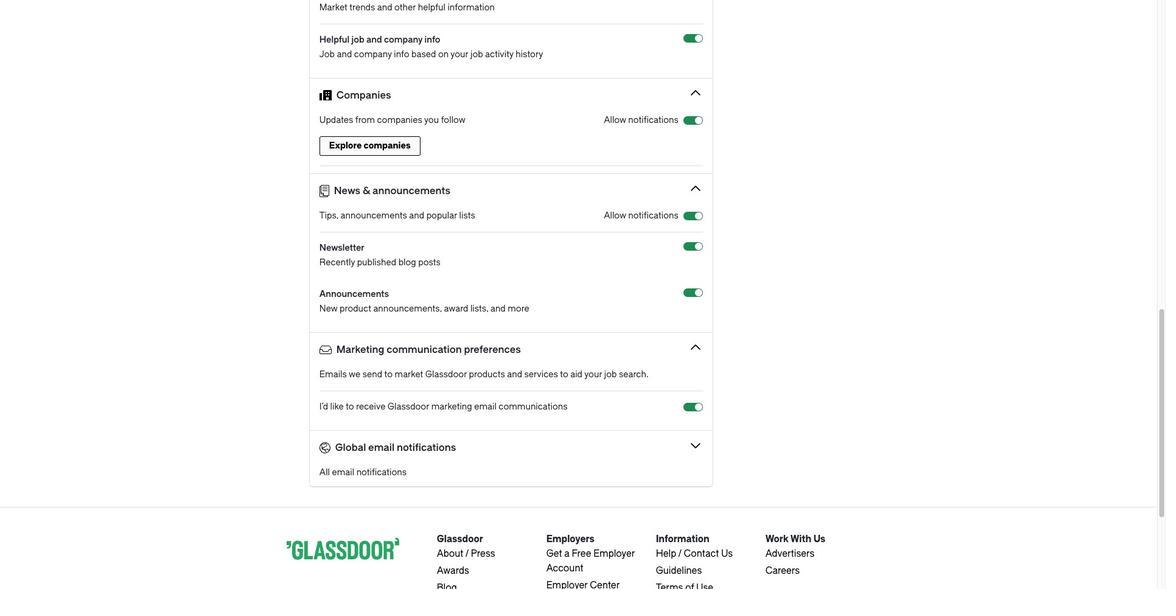 Task type: describe. For each thing, give the bounding box(es) containing it.
news
[[334, 185, 361, 197]]

us inside "work with us advertisers careers"
[[814, 534, 826, 545]]

us inside information help / contact us guidelines
[[721, 549, 733, 560]]

helpful job and company info job and company info based on your job activity history
[[319, 35, 543, 60]]

preferences
[[464, 344, 521, 355]]

lists
[[459, 211, 475, 221]]

1 vertical spatial announcements
[[341, 211, 407, 221]]

aid
[[571, 370, 583, 380]]

allow for companies
[[604, 115, 626, 126]]

tips,
[[319, 211, 339, 221]]

based
[[412, 50, 436, 60]]

about / press link
[[437, 549, 495, 560]]

email for all email notifications
[[332, 468, 354, 478]]

information
[[448, 3, 495, 13]]

i'd like to receive glassdoor marketing email communications
[[319, 402, 568, 412]]

2 horizontal spatial to
[[560, 370, 568, 380]]

market
[[395, 370, 423, 380]]

from
[[355, 115, 375, 126]]

about
[[437, 549, 464, 560]]

your for aid
[[585, 370, 602, 380]]

free
[[572, 549, 591, 560]]

get
[[546, 549, 562, 560]]

awards
[[437, 566, 469, 577]]

all email notifications
[[319, 468, 407, 478]]

glassdoor logo image
[[286, 532, 399, 566]]

helpful
[[319, 35, 350, 45]]

account
[[546, 563, 583, 574]]

careers link
[[766, 566, 800, 577]]

allow notifications for companies
[[604, 115, 679, 126]]

information help / contact us guidelines
[[656, 534, 733, 577]]

and down trends
[[366, 35, 382, 45]]

careers
[[766, 566, 800, 577]]

emails
[[319, 370, 347, 380]]

marketing
[[337, 344, 384, 355]]

and left other
[[377, 3, 392, 13]]

employers get a free employer account
[[546, 534, 635, 574]]

market trends and other helpful information
[[319, 3, 495, 13]]

you
[[424, 115, 439, 126]]

your for on
[[451, 50, 468, 60]]

history
[[516, 50, 543, 60]]

guidelines link
[[656, 566, 702, 577]]

glassdoor logo element
[[286, 532, 399, 570]]

with
[[791, 534, 812, 545]]

0 horizontal spatial info
[[394, 50, 409, 60]]

marketing
[[431, 402, 472, 412]]

2 horizontal spatial email
[[474, 402, 497, 412]]

glassdoor inside glassdoor about / press awards
[[437, 534, 483, 545]]

1 vertical spatial glassdoor
[[388, 402, 429, 412]]

0 vertical spatial announcements
[[373, 185, 451, 197]]

products
[[469, 370, 505, 380]]

newsletter recently published blog posts
[[319, 243, 441, 268]]

new
[[319, 304, 338, 314]]

press
[[471, 549, 495, 560]]

award
[[444, 304, 468, 314]]

market
[[319, 3, 347, 13]]

employer
[[594, 549, 635, 560]]

posts
[[418, 258, 441, 268]]

advertisers
[[766, 549, 815, 560]]

emails we send to market glassdoor products and services to aid your job search.
[[319, 370, 649, 380]]

global email notifications
[[335, 442, 456, 453]]

i'd
[[319, 402, 328, 412]]

and left services
[[507, 370, 522, 380]]

trends
[[350, 3, 375, 13]]

0 vertical spatial glassdoor
[[425, 370, 467, 380]]

allow for news & announcements
[[604, 211, 626, 221]]

we
[[349, 370, 361, 380]]

lists,
[[471, 304, 489, 314]]

0 vertical spatial job
[[352, 35, 364, 45]]

communication
[[387, 344, 462, 355]]

email for global email notifications
[[368, 442, 395, 453]]



Task type: locate. For each thing, give the bounding box(es) containing it.
announcements down &
[[341, 211, 407, 221]]

your right aid
[[585, 370, 602, 380]]

and inside the announcements new product announcements, award lists, and more
[[491, 304, 506, 314]]

product
[[340, 304, 371, 314]]

on
[[438, 50, 449, 60]]

1 vertical spatial job
[[471, 50, 483, 60]]

company up companies
[[354, 50, 392, 60]]

announcements up tips, announcements and popular lists
[[373, 185, 451, 197]]

popular
[[427, 211, 457, 221]]

allow notifications
[[604, 115, 679, 126], [604, 211, 679, 221]]

/ right help
[[679, 549, 682, 560]]

more
[[508, 304, 529, 314]]

1 allow notifications from the top
[[604, 115, 679, 126]]

2 horizontal spatial job
[[604, 370, 617, 380]]

follow
[[441, 115, 466, 126]]

get a free employer account link
[[546, 549, 635, 574]]

company
[[384, 35, 423, 45], [354, 50, 392, 60]]

0 vertical spatial us
[[814, 534, 826, 545]]

announcements new product announcements, award lists, and more
[[319, 289, 529, 314]]

contact
[[684, 549, 719, 560]]

job for and
[[471, 50, 483, 60]]

activity
[[485, 50, 514, 60]]

job
[[319, 50, 335, 60]]

us right contact
[[721, 549, 733, 560]]

updates
[[319, 115, 353, 126]]

services
[[524, 370, 558, 380]]

to
[[384, 370, 393, 380], [560, 370, 568, 380], [346, 402, 354, 412]]

other
[[395, 3, 416, 13]]

1 horizontal spatial to
[[384, 370, 393, 380]]

and
[[377, 3, 392, 13], [366, 35, 382, 45], [337, 50, 352, 60], [409, 211, 424, 221], [491, 304, 506, 314], [507, 370, 522, 380]]

announcements
[[319, 289, 389, 300]]

0 horizontal spatial /
[[466, 549, 469, 560]]

communications
[[499, 402, 568, 412]]

information
[[656, 534, 710, 545]]

/ left press at the left
[[466, 549, 469, 560]]

news & announcements
[[334, 185, 451, 197]]

1 allow from the top
[[604, 115, 626, 126]]

published
[[357, 258, 396, 268]]

0 horizontal spatial to
[[346, 402, 354, 412]]

search.
[[619, 370, 649, 380]]

glassdoor about / press awards
[[437, 534, 495, 577]]

allow
[[604, 115, 626, 126], [604, 211, 626, 221]]

and left the popular in the top left of the page
[[409, 211, 424, 221]]

0 vertical spatial allow
[[604, 115, 626, 126]]

notifications
[[628, 115, 679, 126], [628, 211, 679, 221], [397, 442, 456, 453], [357, 468, 407, 478]]

1 vertical spatial email
[[368, 442, 395, 453]]

email
[[474, 402, 497, 412], [368, 442, 395, 453], [332, 468, 354, 478]]

1 horizontal spatial email
[[368, 442, 395, 453]]

updates from companies you follow
[[319, 115, 466, 126]]

1 horizontal spatial info
[[425, 35, 440, 45]]

2 vertical spatial glassdoor
[[437, 534, 483, 545]]

global
[[335, 442, 366, 453]]

all
[[319, 468, 330, 478]]

0 vertical spatial info
[[425, 35, 440, 45]]

0 vertical spatial company
[[384, 35, 423, 45]]

job left activity
[[471, 50, 483, 60]]

0 vertical spatial email
[[474, 402, 497, 412]]

marketing communication preferences
[[337, 344, 521, 355]]

help / contact us link
[[656, 549, 733, 560]]

allow notifications for news & announcements
[[604, 211, 679, 221]]

/ for help
[[679, 549, 682, 560]]

to left aid
[[560, 370, 568, 380]]

1 vertical spatial allow notifications
[[604, 211, 679, 221]]

email right all
[[332, 468, 354, 478]]

1 vertical spatial company
[[354, 50, 392, 60]]

company up based
[[384, 35, 423, 45]]

/
[[466, 549, 469, 560], [679, 549, 682, 560]]

/ for about
[[466, 549, 469, 560]]

like
[[330, 402, 344, 412]]

0 horizontal spatial email
[[332, 468, 354, 478]]

send
[[363, 370, 382, 380]]

announcements
[[373, 185, 451, 197], [341, 211, 407, 221]]

1 horizontal spatial job
[[471, 50, 483, 60]]

help
[[656, 549, 676, 560]]

us
[[814, 534, 826, 545], [721, 549, 733, 560]]

0 vertical spatial your
[[451, 50, 468, 60]]

2 vertical spatial email
[[332, 468, 354, 478]]

1 / from the left
[[466, 549, 469, 560]]

work with us advertisers careers
[[766, 534, 826, 577]]

info left based
[[394, 50, 409, 60]]

/ inside information help / contact us guidelines
[[679, 549, 682, 560]]

companies
[[377, 115, 422, 126]]

a
[[564, 549, 570, 560]]

1 horizontal spatial /
[[679, 549, 682, 560]]

glassdoor up the about / press link
[[437, 534, 483, 545]]

glassdoor down market
[[388, 402, 429, 412]]

0 horizontal spatial us
[[721, 549, 733, 560]]

2 allow from the top
[[604, 211, 626, 221]]

&
[[363, 185, 370, 197]]

info
[[425, 35, 440, 45], [394, 50, 409, 60]]

to right like
[[346, 402, 354, 412]]

0 horizontal spatial job
[[352, 35, 364, 45]]

0 horizontal spatial your
[[451, 50, 468, 60]]

email right global
[[368, 442, 395, 453]]

job right "helpful"
[[352, 35, 364, 45]]

job left "search."
[[604, 370, 617, 380]]

work
[[766, 534, 789, 545]]

1 vertical spatial your
[[585, 370, 602, 380]]

1 vertical spatial allow
[[604, 211, 626, 221]]

recently
[[319, 258, 355, 268]]

job
[[352, 35, 364, 45], [471, 50, 483, 60], [604, 370, 617, 380]]

1 horizontal spatial your
[[585, 370, 602, 380]]

blog
[[399, 258, 416, 268]]

us right "with"
[[814, 534, 826, 545]]

2 vertical spatial job
[[604, 370, 617, 380]]

tips, announcements and popular lists
[[319, 211, 475, 221]]

to right send
[[384, 370, 393, 380]]

your right on
[[451, 50, 468, 60]]

advertisers link
[[766, 549, 815, 560]]

2 / from the left
[[679, 549, 682, 560]]

awards link
[[437, 566, 469, 577]]

employers
[[546, 534, 595, 545]]

glassdoor down the marketing communication preferences
[[425, 370, 467, 380]]

1 horizontal spatial us
[[814, 534, 826, 545]]

1 vertical spatial info
[[394, 50, 409, 60]]

glassdoor
[[425, 370, 467, 380], [388, 402, 429, 412], [437, 534, 483, 545]]

newsletter
[[319, 243, 365, 253]]

and right job
[[337, 50, 352, 60]]

/ inside glassdoor about / press awards
[[466, 549, 469, 560]]

info up based
[[425, 35, 440, 45]]

your
[[451, 50, 468, 60], [585, 370, 602, 380]]

receive
[[356, 402, 386, 412]]

job for products
[[604, 370, 617, 380]]

1 vertical spatial us
[[721, 549, 733, 560]]

announcements,
[[373, 304, 442, 314]]

2 allow notifications from the top
[[604, 211, 679, 221]]

guidelines
[[656, 566, 702, 577]]

email down emails we send to market glassdoor products and services to aid your job search. at the bottom of page
[[474, 402, 497, 412]]

companies
[[337, 89, 391, 101]]

helpful
[[418, 3, 446, 13]]

and right "lists,"
[[491, 304, 506, 314]]

your inside helpful job and company info job and company info based on your job activity history
[[451, 50, 468, 60]]

0 vertical spatial allow notifications
[[604, 115, 679, 126]]



Task type: vqa. For each thing, say whether or not it's contained in the screenshot.
72,
no



